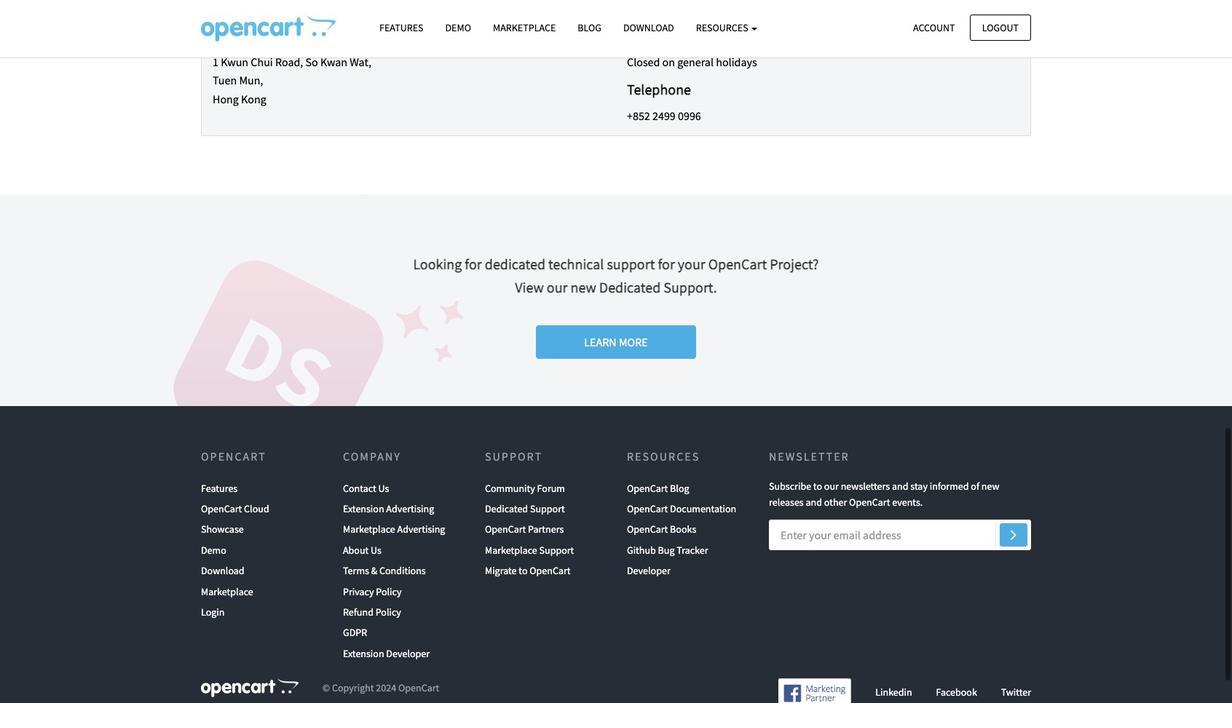 Task type: locate. For each thing, give the bounding box(es) containing it.
policy down privacy policy link
[[376, 606, 401, 619]]

opencart partners link
[[485, 520, 564, 540]]

for right looking
[[465, 255, 482, 273]]

dedicated
[[485, 255, 546, 273]]

1 vertical spatial extension
[[343, 647, 384, 661]]

conditions
[[380, 565, 426, 578]]

1 vertical spatial download
[[201, 565, 244, 578]]

us right about
[[371, 544, 382, 557]]

marketplace up migrate
[[485, 544, 537, 557]]

2499
[[653, 109, 676, 123]]

marketplace
[[493, 21, 556, 34], [343, 523, 395, 536], [485, 544, 537, 557], [201, 585, 253, 599]]

project?
[[770, 255, 819, 273]]

to down marketplace support link at the bottom left of page
[[519, 565, 528, 578]]

download for demo
[[201, 565, 244, 578]]

marketplace advertising link
[[343, 520, 445, 540]]

to inside subscribe to our newsletters and stay informed of new releases and other opencart events.
[[814, 480, 822, 493]]

0 vertical spatial download
[[624, 21, 674, 34]]

features
[[380, 21, 424, 34], [201, 482, 238, 495]]

kwan
[[320, 54, 348, 69]]

closed on general holidays
[[627, 54, 757, 69]]

demo
[[445, 21, 471, 34], [201, 544, 226, 557]]

support up partners at the left bottom of the page
[[530, 503, 565, 516]]

opencart right your
[[709, 255, 767, 273]]

1 horizontal spatial dedicated
[[599, 278, 661, 296]]

0996
[[678, 109, 701, 123]]

refund policy link
[[343, 602, 401, 623]]

opencart down opencart blog link
[[627, 503, 668, 516]]

0 vertical spatial policy
[[376, 585, 402, 599]]

company
[[343, 449, 401, 464]]

us for contact us
[[378, 482, 389, 495]]

dedicated inside 'looking for dedicated technical support for your opencart project? view our new dedicated support.'
[[599, 278, 661, 296]]

login link
[[201, 602, 225, 623]]

us inside 'about us' link
[[371, 544, 382, 557]]

1 vertical spatial policy
[[376, 606, 401, 619]]

dedicated support
[[485, 503, 565, 516]]

tuen
[[213, 73, 237, 88]]

1 horizontal spatial developer
[[627, 565, 671, 578]]

1 vertical spatial our
[[824, 480, 839, 493]]

tower
[[263, 36, 293, 50]]

0 vertical spatial to
[[668, 17, 679, 32]]

2 horizontal spatial to
[[814, 480, 822, 493]]

&
[[371, 565, 377, 578]]

1 vertical spatial features link
[[201, 478, 238, 499]]

1 vertical spatial to
[[814, 480, 822, 493]]

so
[[306, 54, 318, 69]]

0 vertical spatial new
[[571, 278, 597, 296]]

new right of
[[982, 480, 1000, 493]]

1 horizontal spatial and
[[892, 480, 909, 493]]

1 extension from the top
[[343, 503, 384, 516]]

resources link
[[685, 15, 769, 41]]

blog left monday
[[578, 21, 602, 34]]

opencart down marketplace support link at the bottom left of page
[[530, 565, 571, 578]]

1 vertical spatial resources
[[627, 449, 700, 464]]

blog up opencart documentation
[[670, 482, 690, 495]]

0 vertical spatial features
[[380, 21, 424, 34]]

to right subscribe
[[814, 480, 822, 493]]

0 vertical spatial features link
[[369, 15, 435, 41]]

0 vertical spatial demo link
[[435, 15, 482, 41]]

2 for from the left
[[658, 255, 675, 273]]

download link up closed
[[613, 15, 685, 41]]

1 vertical spatial features
[[201, 482, 238, 495]]

opencart documentation link
[[627, 499, 737, 520]]

0 horizontal spatial new
[[571, 278, 597, 296]]

extension down "gdpr" link
[[343, 647, 384, 661]]

marketplace for marketplace link to the bottom
[[201, 585, 253, 599]]

opencart up opencart documentation
[[627, 482, 668, 495]]

extension
[[343, 503, 384, 516], [343, 647, 384, 661]]

1 vertical spatial us
[[371, 544, 382, 557]]

informed
[[930, 480, 969, 493]]

account
[[914, 21, 955, 34]]

2 vertical spatial to
[[519, 565, 528, 578]]

new inside 'looking for dedicated technical support for your opencart project? view our new dedicated support.'
[[571, 278, 597, 296]]

and up events.
[[892, 480, 909, 493]]

download link
[[613, 15, 685, 41], [201, 561, 244, 582]]

us
[[378, 482, 389, 495], [371, 544, 382, 557]]

developer down github
[[627, 565, 671, 578]]

github bug tracker link
[[627, 540, 708, 561]]

features for demo
[[380, 21, 424, 34]]

your
[[678, 255, 706, 273]]

privacy
[[343, 585, 374, 599]]

0 horizontal spatial to
[[519, 565, 528, 578]]

marketplace up about us
[[343, 523, 395, 536]]

marketplace for marketplace support
[[485, 544, 537, 557]]

advertising down the extension advertising link
[[397, 523, 445, 536]]

migrate
[[485, 565, 517, 578]]

0 vertical spatial blog
[[578, 21, 602, 34]]

0 vertical spatial advertising
[[386, 503, 434, 516]]

marketplace up login
[[201, 585, 253, 599]]

opencart down newsletters
[[849, 496, 890, 509]]

0 horizontal spatial download
[[201, 565, 244, 578]]

1 horizontal spatial to
[[668, 17, 679, 32]]

opencart up g
[[213, 17, 260, 32]]

for
[[465, 255, 482, 273], [658, 255, 675, 273]]

1 horizontal spatial download link
[[613, 15, 685, 41]]

opencart down dedicated support link
[[485, 523, 526, 536]]

stay
[[911, 480, 928, 493]]

0 horizontal spatial and
[[806, 496, 822, 509]]

© copyright 2024 opencart
[[323, 682, 439, 695]]

1 vertical spatial blog
[[670, 482, 690, 495]]

dedicated support link
[[485, 499, 565, 520]]

1 horizontal spatial features
[[380, 21, 424, 34]]

policy for privacy policy
[[376, 585, 402, 599]]

our up other
[[824, 480, 839, 493]]

0 vertical spatial our
[[547, 278, 568, 296]]

kong
[[241, 92, 266, 106]]

support up community
[[485, 449, 543, 464]]

policy down terms & conditions link
[[376, 585, 402, 599]]

1 vertical spatial new
[[982, 480, 1000, 493]]

us inside the 'contact us' link
[[378, 482, 389, 495]]

0 horizontal spatial our
[[547, 278, 568, 296]]

and
[[892, 480, 909, 493], [806, 496, 822, 509]]

our right view
[[547, 278, 568, 296]]

telephone
[[627, 80, 691, 98]]

2 extension from the top
[[343, 647, 384, 661]]

facebook marketing partner image
[[779, 679, 852, 704]]

1 horizontal spatial for
[[658, 255, 675, 273]]

1 horizontal spatial features link
[[369, 15, 435, 41]]

0 vertical spatial download link
[[613, 15, 685, 41]]

learn
[[584, 335, 617, 349]]

features link for demo
[[369, 15, 435, 41]]

0 horizontal spatial features
[[201, 482, 238, 495]]

download down "showcase" link
[[201, 565, 244, 578]]

0 horizontal spatial download link
[[201, 561, 244, 582]]

1 vertical spatial and
[[806, 496, 822, 509]]

documentation
[[670, 503, 737, 516]]

0 horizontal spatial dedicated
[[485, 503, 528, 516]]

2 vertical spatial support
[[539, 544, 574, 557]]

1 vertical spatial demo link
[[201, 540, 226, 561]]

1 vertical spatial download link
[[201, 561, 244, 582]]

opencart - contact image
[[201, 15, 336, 42]]

opencart
[[213, 17, 260, 32], [709, 255, 767, 273], [201, 449, 266, 464], [627, 482, 668, 495], [849, 496, 890, 509], [201, 503, 242, 516], [627, 503, 668, 516], [485, 523, 526, 536], [627, 523, 668, 536], [530, 565, 571, 578], [398, 682, 439, 695]]

download
[[624, 21, 674, 34], [201, 565, 244, 578]]

0 vertical spatial demo
[[445, 21, 471, 34]]

0 horizontal spatial for
[[465, 255, 482, 273]]

0 vertical spatial us
[[378, 482, 389, 495]]

opencart blog link
[[627, 478, 690, 499]]

to for monday
[[668, 17, 679, 32]]

looking for dedicated technical support for your opencart project? view our new dedicated support.
[[413, 255, 819, 296]]

0 horizontal spatial blog
[[578, 21, 602, 34]]

download link down "showcase" link
[[201, 561, 244, 582]]

1 horizontal spatial demo
[[445, 21, 471, 34]]

dedicated down community
[[485, 503, 528, 516]]

new
[[571, 278, 597, 296], [982, 480, 1000, 493]]

features link up the wat,
[[369, 15, 435, 41]]

terms & conditions link
[[343, 561, 426, 582]]

policy for refund policy
[[376, 606, 401, 619]]

refund policy
[[343, 606, 401, 619]]

1 vertical spatial demo
[[201, 544, 226, 557]]

migrate to opencart
[[485, 565, 571, 578]]

extension down the 'contact us' link at bottom
[[343, 503, 384, 516]]

logout link
[[970, 14, 1031, 41]]

opencart books link
[[627, 520, 697, 540]]

new down technical
[[571, 278, 597, 296]]

1 vertical spatial advertising
[[397, 523, 445, 536]]

support down partners at the left bottom of the page
[[539, 544, 574, 557]]

0 horizontal spatial marketplace link
[[201, 582, 253, 602]]

opencart cloud link
[[201, 499, 269, 520]]

and left other
[[806, 496, 822, 509]]

1 horizontal spatial our
[[824, 480, 839, 493]]

of
[[971, 480, 980, 493]]

dedicated down support
[[599, 278, 661, 296]]

demo for "demo" link to the bottom
[[201, 544, 226, 557]]

github
[[627, 544, 656, 557]]

features link up opencart cloud
[[201, 478, 238, 499]]

forum
[[537, 482, 565, 495]]

features link
[[369, 15, 435, 41], [201, 478, 238, 499]]

0 vertical spatial dedicated
[[599, 278, 661, 296]]

to left friday,
[[668, 17, 679, 32]]

opencart image
[[201, 679, 299, 698]]

developer up 2024
[[386, 647, 430, 661]]

blog
[[578, 21, 602, 34], [670, 482, 690, 495]]

1 for from the left
[[465, 255, 482, 273]]

community forum link
[[485, 478, 565, 499]]

road,
[[275, 54, 303, 69]]

demo link
[[435, 15, 482, 41], [201, 540, 226, 561]]

0 horizontal spatial demo link
[[201, 540, 226, 561]]

for left your
[[658, 255, 675, 273]]

1 vertical spatial support
[[530, 503, 565, 516]]

1 vertical spatial developer
[[386, 647, 430, 661]]

terms & conditions
[[343, 565, 426, 578]]

us up extension advertising
[[378, 482, 389, 495]]

0 vertical spatial developer
[[627, 565, 671, 578]]

marketplace support
[[485, 544, 574, 557]]

cloud
[[244, 503, 269, 516]]

advertising up marketplace advertising at left
[[386, 503, 434, 516]]

0 vertical spatial extension
[[343, 503, 384, 516]]

1 horizontal spatial download
[[624, 21, 674, 34]]

opencart up the showcase
[[201, 503, 242, 516]]

account link
[[901, 14, 968, 41]]

0 vertical spatial resources
[[696, 21, 751, 34]]

our inside subscribe to our newsletters and stay informed of new releases and other opencart events.
[[824, 480, 839, 493]]

0 horizontal spatial features link
[[201, 478, 238, 499]]

opencart up github
[[627, 523, 668, 536]]

to
[[668, 17, 679, 32], [814, 480, 822, 493], [519, 565, 528, 578]]

0 vertical spatial marketplace link
[[482, 15, 567, 41]]

events.
[[893, 496, 923, 509]]

opencart cloud
[[201, 503, 269, 516]]

opencart books
[[627, 523, 697, 536]]

download up closed
[[624, 21, 674, 34]]

marketplace left blog link
[[493, 21, 556, 34]]

1 horizontal spatial new
[[982, 480, 1000, 493]]

releases
[[769, 496, 804, 509]]

subscribe to our newsletters and stay informed of new releases and other opencart events.
[[769, 480, 1000, 509]]

0 horizontal spatial demo
[[201, 544, 226, 557]]



Task type: vqa. For each thing, say whether or not it's contained in the screenshot.
the Hong
yes



Task type: describe. For each thing, give the bounding box(es) containing it.
1 horizontal spatial blog
[[670, 482, 690, 495]]

contact
[[343, 482, 376, 495]]

support for dedicated
[[530, 503, 565, 516]]

avignon,
[[304, 36, 346, 50]]

contact us link
[[343, 478, 389, 499]]

2
[[295, 36, 301, 50]]

holidays
[[716, 54, 757, 69]]

newsletter
[[769, 449, 850, 464]]

extension for extension developer
[[343, 647, 384, 661]]

+852
[[627, 109, 650, 123]]

gdpr link
[[343, 623, 367, 644]]

hong
[[213, 92, 239, 106]]

to for subscribe
[[814, 480, 822, 493]]

limited,
[[262, 17, 302, 32]]

marketplace for right marketplace link
[[493, 21, 556, 34]]

friday,
[[681, 17, 714, 32]]

more
[[619, 335, 648, 349]]

marketplace support link
[[485, 540, 574, 561]]

mun,
[[239, 73, 263, 88]]

logout
[[983, 21, 1019, 34]]

download link for blog
[[613, 15, 685, 41]]

opencart up opencart cloud
[[201, 449, 266, 464]]

tracker
[[677, 544, 708, 557]]

copyright
[[332, 682, 374, 695]]

looking
[[413, 255, 462, 273]]

to for migrate
[[519, 565, 528, 578]]

showcase link
[[201, 520, 244, 540]]

subscribe
[[769, 480, 812, 493]]

Enter your email address text field
[[769, 520, 1031, 551]]

opencart inside the opencart limited, unit g 2/f tower 2 avignon, 1 kwun chui road, so kwan wat, tuen mun, hong kong
[[213, 17, 260, 32]]

1 horizontal spatial marketplace link
[[482, 15, 567, 41]]

newsletters
[[841, 480, 890, 493]]

09:30
[[716, 17, 742, 32]]

1 vertical spatial marketplace link
[[201, 582, 253, 602]]

linkedin link
[[876, 686, 913, 699]]

twitter link
[[1001, 686, 1031, 699]]

+852 2499 0996
[[627, 109, 701, 123]]

advertising for marketplace advertising
[[397, 523, 445, 536]]

features for opencart cloud
[[201, 482, 238, 495]]

new inside subscribe to our newsletters and stay informed of new releases and other opencart events.
[[982, 480, 1000, 493]]

features link for opencart cloud
[[201, 478, 238, 499]]

chui
[[251, 54, 273, 69]]

marketplace for marketplace advertising
[[343, 523, 395, 536]]

g
[[236, 36, 243, 50]]

linkedin
[[876, 686, 913, 699]]

download link for demo
[[201, 561, 244, 582]]

community
[[485, 482, 535, 495]]

advertising for extension advertising
[[386, 503, 434, 516]]

learn more link
[[536, 325, 696, 359]]

contact us
[[343, 482, 389, 495]]

migrate to opencart link
[[485, 561, 571, 582]]

1 vertical spatial dedicated
[[485, 503, 528, 516]]

blog link
[[567, 15, 613, 41]]

1 horizontal spatial demo link
[[435, 15, 482, 41]]

books
[[670, 523, 697, 536]]

privacy policy
[[343, 585, 402, 599]]

other
[[824, 496, 847, 509]]

monday
[[627, 17, 666, 32]]

developer link
[[627, 561, 671, 582]]

refund
[[343, 606, 374, 619]]

gdpr
[[343, 627, 367, 640]]

facebook link
[[936, 686, 977, 699]]

us for about us
[[371, 544, 382, 557]]

demo for rightmost "demo" link
[[445, 21, 471, 34]]

bug
[[658, 544, 675, 557]]

support for marketplace
[[539, 544, 574, 557]]

facebook
[[936, 686, 977, 699]]

angle right image
[[1011, 526, 1017, 543]]

resources inside "link"
[[696, 21, 751, 34]]

twitter
[[1001, 686, 1031, 699]]

download for blog
[[624, 21, 674, 34]]

support.
[[664, 278, 717, 296]]

extension developer link
[[343, 644, 430, 664]]

on
[[663, 54, 675, 69]]

marketplace advertising
[[343, 523, 445, 536]]

about
[[343, 544, 369, 557]]

opencart right 2024
[[398, 682, 439, 695]]

2/f
[[245, 36, 261, 50]]

github bug tracker
[[627, 544, 708, 557]]

closed
[[627, 54, 660, 69]]

2024
[[376, 682, 396, 695]]

0 horizontal spatial developer
[[386, 647, 430, 661]]

technical
[[549, 255, 604, 273]]

1
[[213, 54, 219, 69]]

0 vertical spatial and
[[892, 480, 909, 493]]

extension for extension advertising
[[343, 503, 384, 516]]

our inside 'looking for dedicated technical support for your opencart project? view our new dedicated support.'
[[547, 278, 568, 296]]

kwun
[[221, 54, 248, 69]]

monday to friday, 09:30 - 18:30
[[627, 17, 776, 32]]

-
[[744, 17, 748, 32]]

18:30
[[750, 17, 776, 32]]

opencart inside subscribe to our newsletters and stay informed of new releases and other opencart events.
[[849, 496, 890, 509]]

extension developer
[[343, 647, 430, 661]]

extension advertising link
[[343, 499, 434, 520]]

unit
[[213, 36, 233, 50]]

login
[[201, 606, 225, 619]]

extension advertising
[[343, 503, 434, 516]]

privacy policy link
[[343, 582, 402, 602]]

showcase
[[201, 523, 244, 536]]

opencart inside 'looking for dedicated technical support for your opencart project? view our new dedicated support.'
[[709, 255, 767, 273]]

partners
[[528, 523, 564, 536]]

0 vertical spatial support
[[485, 449, 543, 464]]



